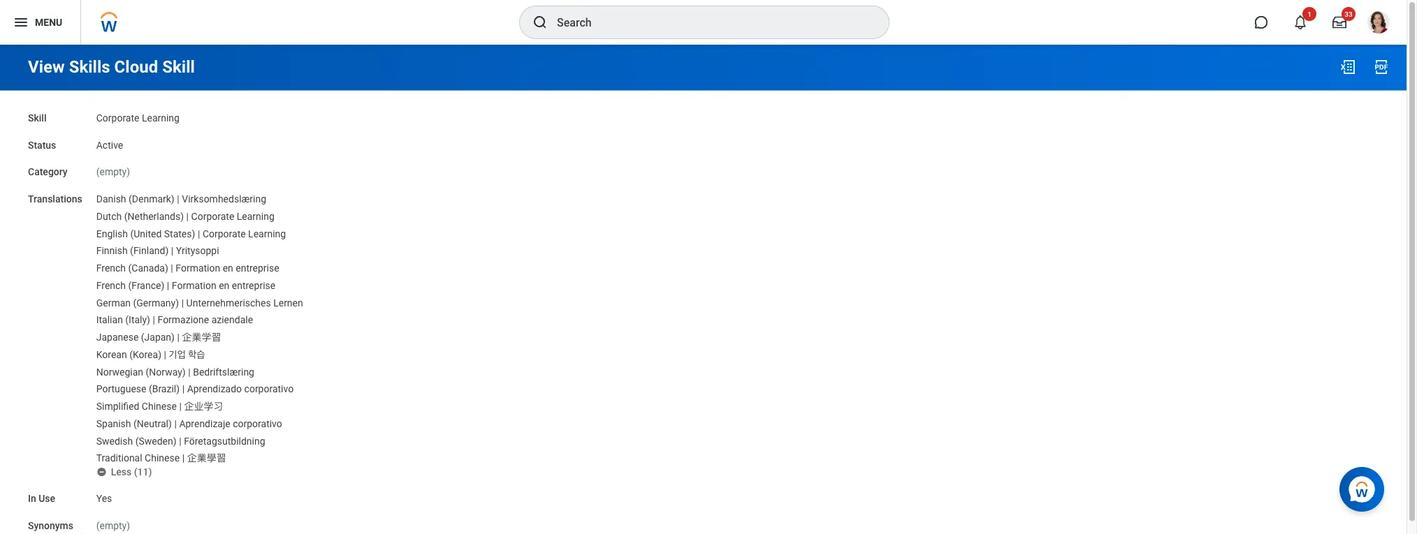 Task type: vqa. For each thing, say whether or not it's contained in the screenshot.
HR Services Department row at the right of the page
no



Task type: locate. For each thing, give the bounding box(es) containing it.
(japan) | 企業学習
[[141, 332, 221, 343]]

french up the german
[[96, 280, 126, 291]]

2 (empty) from the top
[[96, 520, 130, 532]]

german (germany) | unternehmerisches lernen element
[[96, 294, 303, 309]]

less (11) button
[[96, 465, 153, 479]]

export to excel image
[[1340, 59, 1356, 75]]

0 vertical spatial corporativo
[[244, 384, 294, 395]]

학습
[[188, 349, 205, 361]]

(empty) down yes
[[96, 520, 130, 532]]

status
[[28, 139, 56, 151]]

simplified
[[96, 401, 139, 413]]

1 vertical spatial learning
[[237, 211, 275, 222]]

1 vertical spatial (empty)
[[96, 520, 130, 532]]

1 horizontal spatial skill
[[162, 57, 195, 77]]

korean
[[96, 349, 127, 361]]

view skills cloud skill main content
[[0, 45, 1407, 535]]

traditional chinese | 企業學習 element
[[96, 450, 226, 464]]

notifications large image
[[1294, 15, 1308, 29]]

swedish (sweden) | företagsutbildning element
[[96, 433, 265, 447]]

learning inside skill "element"
[[142, 112, 180, 124]]

finnish
[[96, 245, 128, 257]]

skill element
[[96, 104, 180, 125]]

(empty)
[[96, 166, 130, 178], [96, 520, 130, 532]]

menu button
[[0, 0, 81, 45]]

view printable version (pdf) image
[[1373, 59, 1390, 75]]

profile logan mcneil image
[[1368, 11, 1390, 36]]

lernen
[[273, 297, 303, 309]]

(france) | formation
[[128, 280, 216, 291]]

inbox large image
[[1333, 15, 1347, 29]]

33 button
[[1324, 7, 1356, 38]]

corporativo
[[244, 384, 294, 395], [233, 418, 282, 430]]

1 button
[[1285, 7, 1317, 38]]

(korea) | 기업
[[129, 349, 186, 361]]

italian
[[96, 315, 123, 326]]

spanish
[[96, 418, 131, 430]]

portuguese
[[96, 384, 146, 395]]

in use element
[[96, 485, 112, 506]]

entreprise
[[236, 263, 279, 274], [232, 280, 275, 291]]

(germany) | unternehmerisches
[[133, 297, 271, 309]]

skill up status
[[28, 112, 46, 124]]

(finland) | yritysoppi
[[130, 245, 219, 257]]

learning right 'states) | corporate'
[[248, 228, 286, 240]]

0 vertical spatial skill
[[162, 57, 195, 77]]

(empty) up 'danish'
[[96, 166, 130, 178]]

learning right the corporate
[[142, 112, 180, 124]]

1 vertical spatial french
[[96, 280, 126, 291]]

aziendale
[[212, 315, 253, 326]]

0 vertical spatial french
[[96, 263, 126, 274]]

skill right cloud
[[162, 57, 195, 77]]

cloud
[[114, 57, 158, 77]]

items selected list
[[96, 191, 303, 465]]

japanese (japan) | 企業学習 element
[[96, 329, 221, 343]]

french (france) | formation en entreprise element
[[96, 277, 275, 291]]

(canada) | formation
[[128, 263, 220, 274]]

en
[[223, 263, 233, 274], [219, 280, 229, 291]]

french
[[96, 263, 126, 274], [96, 280, 126, 291]]

33
[[1345, 10, 1353, 18]]

search image
[[532, 14, 549, 31]]

0 vertical spatial learning
[[142, 112, 180, 124]]

1 vertical spatial skill
[[28, 112, 46, 124]]

view skills cloud skill
[[28, 57, 195, 77]]

french down finnish
[[96, 263, 126, 274]]

0 vertical spatial en
[[223, 263, 233, 274]]

1 vertical spatial corporativo
[[233, 418, 282, 430]]

category
[[28, 166, 68, 178]]

1
[[1308, 10, 1312, 18]]

dutch
[[96, 211, 122, 222]]

learning
[[142, 112, 180, 124], [237, 211, 275, 222], [248, 228, 286, 240]]

use
[[39, 493, 55, 505]]

english (united states) | corporate learning element
[[96, 225, 286, 240]]

learning up 'states) | corporate'
[[237, 211, 275, 222]]

skill
[[162, 57, 195, 77], [28, 112, 46, 124]]

0 vertical spatial (empty)
[[96, 166, 130, 178]]

0 vertical spatial entreprise
[[236, 263, 279, 274]]

1 (empty) from the top
[[96, 166, 130, 178]]

en down 'states) | corporate'
[[223, 263, 233, 274]]

en up (germany) | unternehmerisches
[[219, 280, 229, 291]]

view
[[28, 57, 65, 77]]

corporate
[[96, 112, 139, 124]]

norwegian (norway) | bedriftslæring element
[[96, 364, 254, 378]]



Task type: describe. For each thing, give the bounding box(es) containing it.
chinese | 企业学习
[[142, 401, 223, 413]]

(italy) | formazione
[[125, 315, 209, 326]]

in use
[[28, 493, 55, 505]]

chinese | 企業學習
[[145, 453, 226, 464]]

corporate learning
[[96, 112, 180, 124]]

japanese
[[96, 332, 139, 343]]

yes
[[96, 493, 112, 505]]

danish
[[96, 193, 126, 205]]

simplified chinese | 企业学习 element
[[96, 398, 223, 413]]

spanish (neutral) | aprendizaje corporativo element
[[96, 416, 282, 430]]

Search Workday  search field
[[557, 7, 860, 38]]

2 vertical spatial learning
[[248, 228, 286, 240]]

(netherlands) | corporate
[[124, 211, 234, 222]]

danish (denmark) | virksomhedslæring dutch (netherlands) | corporate learning english (united states) | corporate learning finnish (finland) | yritysoppi french (canada) | formation en entreprise french (france) | formation en entreprise german (germany) | unternehmerisches lernen italian (italy) | formazione aziendale japanese (japan) | 企業学習 korean (korea) | 기업 학습 norwegian (norway) | bedriftslæring portuguese (brazil) | aprendizado corporativo simplified chinese | 企业学习 spanish (neutral) | aprendizaje corporativo swedish (sweden) | företagsutbildning traditional chinese | 企業學習
[[96, 193, 303, 464]]

dutch (netherlands) | corporate learning element
[[96, 208, 275, 222]]

1 vertical spatial entreprise
[[232, 280, 275, 291]]

translations
[[28, 193, 82, 205]]

menu
[[35, 17, 62, 28]]

active
[[96, 139, 123, 151]]

(united
[[130, 228, 162, 240]]

french (canada) | formation en entreprise element
[[96, 260, 279, 274]]

danish (denmark) | virksomhedslæring element
[[96, 191, 266, 205]]

less
[[111, 467, 132, 478]]

status element
[[96, 131, 123, 152]]

(neutral) | aprendizaje
[[133, 418, 230, 430]]

justify image
[[13, 14, 29, 31]]

(empty) for synonyms
[[96, 520, 130, 532]]

traditional
[[96, 453, 142, 464]]

1 vertical spatial en
[[219, 280, 229, 291]]

norwegian
[[96, 366, 143, 378]]

(brazil) | aprendizado
[[149, 384, 242, 395]]

1 french from the top
[[96, 263, 126, 274]]

skills
[[69, 57, 110, 77]]

in
[[28, 493, 36, 505]]

synonyms
[[28, 520, 73, 532]]

2 french from the top
[[96, 280, 126, 291]]

portuguese (brazil) | aprendizado corporativo element
[[96, 381, 294, 395]]

italian (italy) | formazione aziendale element
[[96, 312, 253, 326]]

(empty) for category
[[96, 166, 130, 178]]

0 horizontal spatial skill
[[28, 112, 46, 124]]

korean (korea) | 기업 학습 element
[[96, 346, 205, 361]]

(norway) | bedriftslæring
[[146, 366, 254, 378]]

german
[[96, 297, 131, 309]]

swedish
[[96, 436, 133, 447]]

(11)
[[134, 467, 152, 478]]

states) | corporate
[[164, 228, 246, 240]]

finnish (finland) | yritysoppi element
[[96, 243, 219, 257]]

(sweden) | företagsutbildning
[[135, 436, 265, 447]]

less (11)
[[111, 467, 152, 478]]

(denmark) | virksomhedslæring
[[129, 193, 266, 205]]

english
[[96, 228, 128, 240]]



